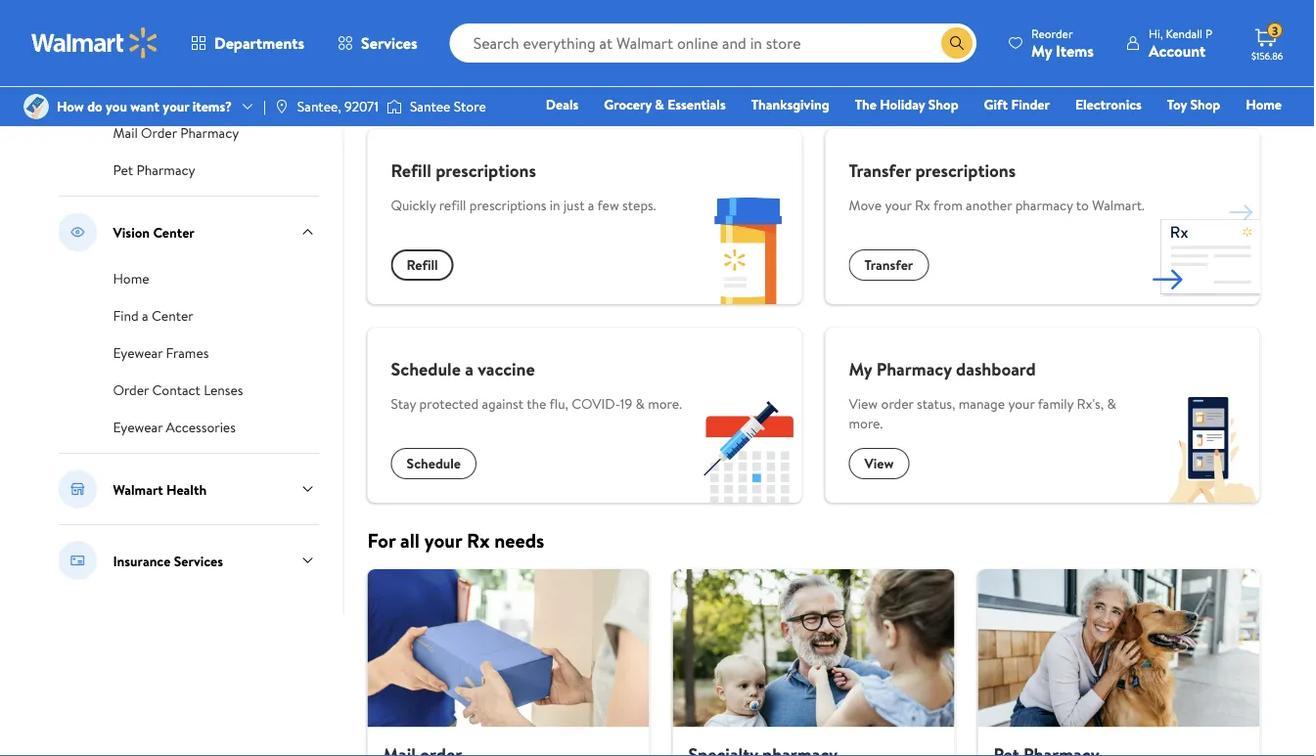 Task type: locate. For each thing, give the bounding box(es) containing it.
my inside reorder my items
[[1032, 40, 1053, 61]]

0 vertical spatial home link
[[1238, 94, 1291, 115]]

home link up walmart+ link
[[1238, 94, 1291, 115]]

1 horizontal spatial a
[[465, 357, 474, 381]]

& inside view order status, manage your family rx's, & more.
[[1108, 395, 1117, 414]]

0 horizontal spatial home
[[113, 269, 149, 288]]

1 horizontal spatial how
[[368, 82, 407, 110]]

1 horizontal spatial  image
[[387, 97, 402, 117]]

mail order pharmacy
[[113, 123, 239, 142]]

1 horizontal spatial 19
[[621, 395, 633, 414]]

pharmacy up order
[[877, 357, 952, 381]]

pharmacy for specialty pharmacy
[[170, 27, 229, 47]]

status,
[[917, 395, 956, 414]]

 image
[[23, 94, 49, 119]]

list
[[356, 570, 1272, 757]]

0 vertical spatial eyewear
[[113, 344, 163, 363]]

items?
[[193, 97, 232, 116]]

transfer button
[[849, 250, 929, 281]]

refill for refill
[[407, 256, 438, 275]]

covid- inside test & treat: strep throat, flu & covid-19
[[113, 86, 162, 105]]

1 vertical spatial refill
[[407, 256, 438, 275]]

covid- down the test at left top
[[113, 86, 162, 105]]

0 vertical spatial transfer
[[849, 158, 912, 183]]

 image for santee store
[[387, 97, 402, 117]]

rx left from on the top right of page
[[915, 196, 931, 215]]

 image
[[387, 97, 402, 117], [274, 99, 290, 115]]

test & treat: strep throat, flu & covid-19 link
[[113, 63, 300, 106]]

1 horizontal spatial my
[[1032, 40, 1053, 61]]

pharmacy for my pharmacy dashboard
[[877, 357, 952, 381]]

& right grocery
[[655, 95, 665, 114]]

covid- right flu,
[[572, 395, 621, 414]]

prescriptions for refill prescriptions
[[436, 158, 537, 183]]

prescriptions up from on the top right of page
[[916, 158, 1017, 183]]

gift finder
[[985, 95, 1051, 114]]

home fashion
[[986, 95, 1283, 141]]

1 vertical spatial services
[[174, 551, 223, 571]]

toy shop
[[1168, 95, 1221, 114]]

eyewear for eyewear frames
[[113, 344, 163, 363]]

2 vertical spatial schedule
[[407, 454, 461, 473]]

find a center
[[113, 306, 194, 326]]

departments button
[[174, 20, 321, 67]]

1 vertical spatial eyewear
[[113, 418, 163, 437]]

how
[[368, 82, 407, 110], [57, 97, 84, 116]]

transfer up move
[[849, 158, 912, 183]]

view inside view order status, manage your family rx's, & more.
[[849, 395, 878, 414]]

fashion link
[[977, 121, 1041, 142]]

my left items
[[1032, 40, 1053, 61]]

your left family on the right of the page
[[1009, 395, 1035, 414]]

19 right flu,
[[621, 395, 633, 414]]

shop right holiday
[[929, 95, 959, 114]]

schedule for a
[[391, 357, 461, 381]]

view for view order status, manage your family rx's, & more.
[[849, 395, 878, 414]]

 image right |
[[274, 99, 290, 115]]

santee store
[[410, 97, 486, 116]]

center up eyewear frames link
[[152, 306, 194, 326]]

transfer for transfer prescriptions
[[849, 158, 912, 183]]

store
[[454, 97, 486, 116]]

how do you want your items?
[[57, 97, 232, 116]]

insurance
[[113, 551, 171, 571]]

0 horizontal spatial home link
[[113, 267, 149, 289]]

mail
[[113, 123, 138, 142]]

0 horizontal spatial covid-
[[113, 86, 162, 105]]

1 vertical spatial schedule
[[391, 357, 461, 381]]

home for home fashion
[[1247, 95, 1283, 114]]

pharmacy up strep
[[170, 27, 229, 47]]

services up can
[[361, 32, 418, 54]]

steps.
[[623, 196, 657, 215]]

1 horizontal spatial home
[[1247, 95, 1283, 114]]

1 horizontal spatial services
[[361, 32, 418, 54]]

1 vertical spatial covid-
[[572, 395, 621, 414]]

0 vertical spatial my
[[1032, 40, 1053, 61]]

p
[[1206, 25, 1213, 42]]

& right rx's,
[[1108, 395, 1117, 414]]

your up mail order pharmacy link at the left of the page
[[163, 97, 189, 116]]

1 horizontal spatial home link
[[1238, 94, 1291, 115]]

prescriptions for transfer prescriptions
[[916, 158, 1017, 183]]

0 vertical spatial schedule
[[1120, 1, 1182, 23]]

refill prescriptions. quickly refill medications in just a few steps. refill. image
[[695, 197, 802, 305]]

schedule down protected on the left bottom of the page
[[407, 454, 461, 473]]

account
[[1149, 40, 1207, 61]]

pharmacy
[[1016, 196, 1074, 215]]

0 horizontal spatial 19
[[162, 86, 174, 105]]

a left vaccine
[[465, 357, 474, 381]]

0 horizontal spatial a
[[142, 306, 149, 326]]

deals
[[546, 95, 579, 114]]

1 vertical spatial view
[[865, 454, 894, 473]]

shop right "toy"
[[1191, 95, 1221, 114]]

refill down quickly
[[407, 256, 438, 275]]

2 eyewear from the top
[[113, 418, 163, 437]]

3
[[1273, 22, 1279, 39]]

1 horizontal spatial shop
[[1191, 95, 1221, 114]]

walmart health image
[[58, 470, 97, 509]]

schedule for now
[[1120, 1, 1182, 23]]

eyewear accessories
[[113, 418, 236, 437]]

schedule now
[[1120, 1, 1214, 23]]

registry
[[1057, 122, 1107, 141]]

all
[[401, 527, 420, 554]]

schedule up hi,
[[1120, 1, 1182, 23]]

1 vertical spatial home
[[113, 269, 149, 288]]

view for view
[[865, 454, 894, 473]]

rx
[[915, 196, 931, 215], [467, 527, 490, 554]]

1 horizontal spatial rx
[[915, 196, 931, 215]]

1 vertical spatial transfer
[[865, 256, 914, 275]]

0 horizontal spatial  image
[[274, 99, 290, 115]]

0 horizontal spatial my
[[849, 357, 873, 381]]

move your rx from another pharmacy to walmart.
[[849, 196, 1145, 215]]

a right find
[[142, 306, 149, 326]]

0 horizontal spatial how
[[57, 97, 84, 116]]

mail order pharmacy link
[[113, 121, 239, 143]]

1 vertical spatial home link
[[113, 267, 149, 289]]

more. left schedule a vaccine. stay protected against the flu, covid-19 and more. schedule. 'image'
[[648, 395, 682, 414]]

19 inside test & treat: strep throat, flu & covid-19
[[162, 86, 174, 105]]

search icon image
[[950, 35, 965, 51]]

Search search field
[[450, 23, 977, 63]]

schedule a vaccine. stay protected against the flu, covid-19 and more. schedule. image
[[695, 396, 802, 503]]

order left the contact
[[113, 381, 149, 400]]

view inside 'view' button
[[865, 454, 894, 473]]

schedule up stay
[[391, 357, 461, 381]]

0 vertical spatial services
[[361, 32, 418, 54]]

schedule button
[[391, 448, 477, 480]]

eyewear
[[113, 344, 163, 363], [113, 418, 163, 437]]

view down order
[[865, 454, 894, 473]]

2 shop from the left
[[1191, 95, 1221, 114]]

quickly
[[391, 196, 436, 215]]

home
[[1247, 95, 1283, 114], [113, 269, 149, 288]]

eyewear accessories link
[[113, 416, 236, 438]]

0 horizontal spatial rx
[[467, 527, 490, 554]]

deals link
[[537, 94, 588, 115]]

view button
[[849, 448, 910, 480]]

how left can
[[368, 82, 407, 110]]

protected
[[420, 395, 479, 414]]

1 horizontal spatial more.
[[849, 414, 883, 433]]

how for how can we help you today?
[[368, 82, 407, 110]]

transfer down move
[[865, 256, 914, 275]]

your
[[163, 97, 189, 116], [886, 196, 912, 215], [1009, 395, 1035, 414], [425, 527, 462, 554]]

19 down 'treat:'
[[162, 86, 174, 105]]

0 vertical spatial a
[[588, 196, 595, 215]]

you right help on the left of the page
[[516, 82, 546, 110]]

home link up find
[[113, 267, 149, 289]]

1 horizontal spatial covid-
[[572, 395, 621, 414]]

transfer prescriptions. move your rx from another pharmacy to walmart. transfer. image
[[1153, 197, 1261, 305]]

prescriptions up refill
[[436, 158, 537, 183]]

0 vertical spatial covid-
[[113, 86, 162, 105]]

refill inside button
[[407, 256, 438, 275]]

more. for schedule a vaccine
[[648, 395, 682, 414]]

|
[[263, 97, 266, 116]]

0 vertical spatial refill
[[391, 158, 432, 183]]

0 vertical spatial view
[[849, 395, 878, 414]]

family
[[1039, 395, 1074, 414]]

eyewear frames
[[113, 344, 209, 363]]

one debit
[[1133, 122, 1199, 141]]

find
[[113, 306, 139, 326]]

just
[[564, 196, 585, 215]]

0 horizontal spatial more.
[[648, 395, 682, 414]]

kendall
[[1167, 25, 1203, 42]]

flu
[[269, 65, 287, 84]]

1 vertical spatial rx
[[467, 527, 490, 554]]

shop inside toy shop link
[[1191, 95, 1221, 114]]

a for schedule a vaccine
[[465, 357, 474, 381]]

vision center
[[113, 223, 195, 242]]

throat,
[[224, 65, 266, 84]]

transfer for transfer
[[865, 256, 914, 275]]

pharmacy down mail order pharmacy
[[137, 161, 195, 180]]

transfer inside button
[[865, 256, 914, 275]]

more.
[[648, 395, 682, 414], [849, 414, 883, 433]]

more. inside view order status, manage your family rx's, & more.
[[849, 414, 883, 433]]

reorder
[[1032, 25, 1074, 42]]

walmart+
[[1224, 122, 1283, 141]]

my
[[1032, 40, 1053, 61], [849, 357, 873, 381]]

dashboard
[[957, 357, 1037, 381]]

departments
[[214, 32, 305, 54]]

& right flu
[[291, 65, 300, 84]]

my pharmacy dashboard
[[849, 357, 1037, 381]]

0 vertical spatial 19
[[162, 86, 174, 105]]

1 shop from the left
[[929, 95, 959, 114]]

home inside home fashion
[[1247, 95, 1283, 114]]

home link
[[1238, 94, 1291, 115], [113, 267, 149, 289]]

eyewear down the contact
[[113, 418, 163, 437]]

you right "do"
[[106, 97, 127, 116]]

how left "do"
[[57, 97, 84, 116]]

home up find
[[113, 269, 149, 288]]

home for home
[[113, 269, 149, 288]]

2 list item from the left
[[661, 570, 967, 757]]

more. up 'view' button
[[849, 414, 883, 433]]

3 list item from the left
[[967, 570, 1272, 757]]

specialty
[[113, 27, 166, 47]]

reorder my items
[[1032, 25, 1095, 61]]

0 horizontal spatial shop
[[929, 95, 959, 114]]

services button
[[321, 20, 434, 67]]

order down want
[[141, 123, 177, 142]]

do
[[87, 97, 103, 116]]

insurance services
[[113, 551, 223, 571]]

refill
[[391, 158, 432, 183], [407, 256, 438, 275]]

my up 'view' button
[[849, 357, 873, 381]]

1 vertical spatial 19
[[621, 395, 633, 414]]

needs
[[495, 527, 545, 554]]

rx left needs
[[467, 527, 490, 554]]

view left order
[[849, 395, 878, 414]]

few
[[598, 196, 620, 215]]

1 eyewear from the top
[[113, 344, 163, 363]]

from
[[934, 196, 963, 215]]

a right just
[[588, 196, 595, 215]]

prescriptions
[[436, 158, 537, 183], [916, 158, 1017, 183], [470, 196, 547, 215]]

0 vertical spatial home
[[1247, 95, 1283, 114]]

home up walmart+ link
[[1247, 95, 1283, 114]]

specialty pharmacy
[[113, 27, 229, 47]]

list item
[[356, 570, 661, 757], [661, 570, 967, 757], [967, 570, 1272, 757]]

 image right 92071
[[387, 97, 402, 117]]

eyewear down find
[[113, 344, 163, 363]]

center right vision
[[153, 223, 195, 242]]

more. for my pharmacy dashboard
[[849, 414, 883, 433]]

refill up quickly
[[391, 158, 432, 183]]

today?
[[551, 82, 609, 110]]

center
[[153, 223, 195, 242], [152, 306, 194, 326]]

$156.86
[[1252, 49, 1284, 62]]

transfer
[[849, 158, 912, 183], [865, 256, 914, 275]]

walmart insurance services image
[[58, 541, 97, 581]]

view order status, manage your family rx's, & more.
[[849, 395, 1117, 433]]

the
[[855, 95, 877, 114]]

2 vertical spatial a
[[465, 357, 474, 381]]

toy shop link
[[1159, 94, 1230, 115]]

1 vertical spatial a
[[142, 306, 149, 326]]

services right insurance
[[174, 551, 223, 571]]



Task type: vqa. For each thing, say whether or not it's contained in the screenshot.
the top Hoop
no



Task type: describe. For each thing, give the bounding box(es) containing it.
thanksgiving link
[[743, 94, 839, 115]]

one debit link
[[1124, 121, 1208, 142]]

gift
[[985, 95, 1009, 114]]

rx's,
[[1078, 395, 1105, 414]]

treat:
[[152, 65, 186, 84]]

schedule now button
[[1096, 0, 1237, 31]]

electronics link
[[1067, 94, 1151, 115]]

toy
[[1168, 95, 1188, 114]]

walmart image
[[31, 27, 159, 59]]

health
[[167, 480, 207, 499]]

we
[[446, 82, 470, 110]]

walmart.
[[1093, 196, 1145, 215]]

& right flu,
[[636, 395, 645, 414]]

vision center image
[[58, 212, 97, 252]]

gift finder link
[[976, 94, 1059, 115]]

lenses
[[204, 381, 243, 400]]

finder
[[1012, 95, 1051, 114]]

92071
[[345, 97, 379, 116]]

services inside popup button
[[361, 32, 418, 54]]

your inside view order status, manage your family rx's, & more.
[[1009, 395, 1035, 414]]

now
[[1185, 1, 1214, 23]]

stay protected against the flu, covid-19 & more.
[[391, 395, 682, 414]]

eyewear frames link
[[113, 342, 209, 363]]

hi, kendall p account
[[1149, 25, 1213, 61]]

pet pharmacy link
[[113, 159, 195, 180]]

pharmacy for pet pharmacy
[[137, 161, 195, 180]]

order contact lenses link
[[113, 379, 243, 400]]

Walmart Site-Wide search field
[[450, 23, 977, 63]]

santee
[[410, 97, 451, 116]]

fashion
[[986, 122, 1032, 141]]

order contact lenses
[[113, 381, 243, 400]]

2 horizontal spatial a
[[588, 196, 595, 215]]

essentials
[[668, 95, 726, 114]]

frames
[[166, 344, 209, 363]]

0 vertical spatial rx
[[915, 196, 931, 215]]

can
[[411, 82, 441, 110]]

refill for refill prescriptions
[[391, 158, 432, 183]]

hi,
[[1149, 25, 1164, 42]]

eyewear for eyewear accessories
[[113, 418, 163, 437]]

1 list item from the left
[[356, 570, 661, 757]]

walmart+ link
[[1215, 121, 1291, 142]]

stay
[[391, 395, 416, 414]]

test
[[113, 65, 137, 84]]

my pharmacy dashboard. view order status, manage your family rx's and more. view. image
[[1153, 396, 1261, 503]]

0 vertical spatial center
[[153, 223, 195, 242]]

0 horizontal spatial you
[[106, 97, 127, 116]]

1 vertical spatial center
[[152, 306, 194, 326]]

1 horizontal spatial you
[[516, 82, 546, 110]]

test & treat: strep throat, flu & covid-19
[[113, 65, 300, 105]]

 image for santee, 92071
[[274, 99, 290, 115]]

for all your rx needs
[[368, 527, 545, 554]]

0 horizontal spatial services
[[174, 551, 223, 571]]

pharmacy down items?
[[180, 123, 239, 142]]

walmart health
[[113, 480, 207, 499]]

the holiday shop link
[[847, 94, 968, 115]]

the holiday shop
[[855, 95, 959, 114]]

your right all
[[425, 527, 462, 554]]

refill
[[439, 196, 466, 215]]

vaccine
[[478, 357, 535, 381]]

& inside grocery & essentials link
[[655, 95, 665, 114]]

grocery & essentials
[[604, 95, 726, 114]]

contact
[[152, 381, 201, 400]]

for
[[368, 527, 396, 554]]

flu,
[[550, 395, 569, 414]]

1 vertical spatial my
[[849, 357, 873, 381]]

0 vertical spatial order
[[141, 123, 177, 142]]

pet pharmacy
[[113, 161, 195, 180]]

1 vertical spatial order
[[113, 381, 149, 400]]

quickly refill prescriptions in just a few steps.
[[391, 196, 657, 215]]

find a center link
[[113, 305, 194, 326]]

one
[[1133, 122, 1162, 141]]

against
[[482, 395, 524, 414]]

how for how do you want your items?
[[57, 97, 84, 116]]

how can we help you today?
[[368, 82, 609, 110]]

schedule a vaccine
[[391, 357, 535, 381]]

prescriptions left in
[[470, 196, 547, 215]]

santee,
[[297, 97, 341, 116]]

pet
[[113, 161, 133, 180]]

your right move
[[886, 196, 912, 215]]

shop inside 'the holiday shop' "link"
[[929, 95, 959, 114]]

items
[[1057, 40, 1095, 61]]

to
[[1077, 196, 1090, 215]]

refill prescriptions
[[391, 158, 537, 183]]

a for find a center
[[142, 306, 149, 326]]

accessories
[[166, 418, 236, 437]]

holiday
[[880, 95, 926, 114]]

help
[[474, 82, 511, 110]]

the
[[527, 395, 547, 414]]

& right the test at left top
[[140, 65, 149, 84]]

refill button
[[391, 250, 454, 281]]

move
[[849, 196, 882, 215]]

transfer prescriptions
[[849, 158, 1017, 183]]



